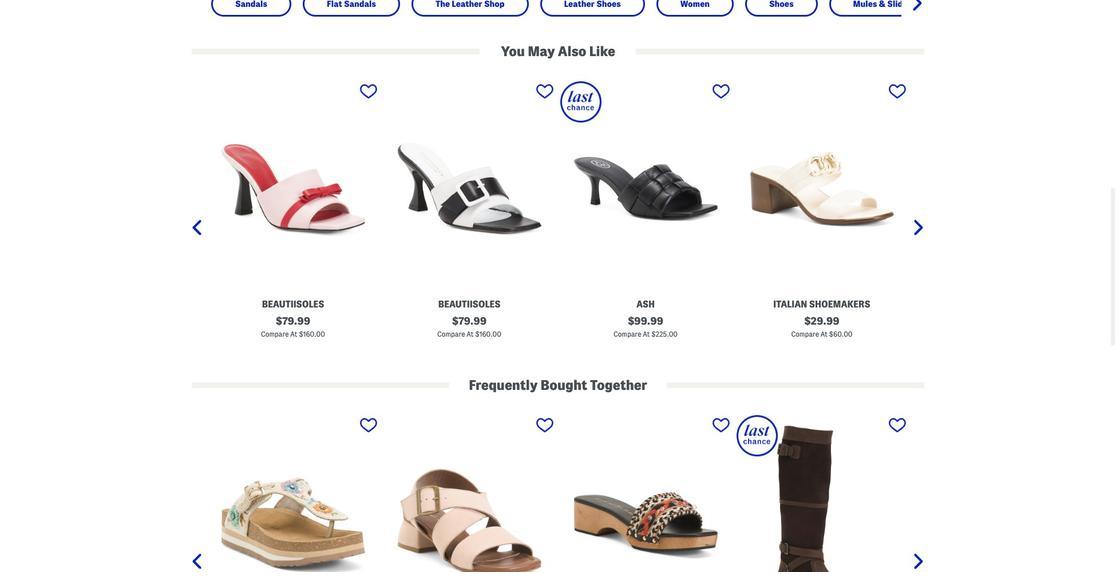 Task type: locate. For each thing, give the bounding box(es) containing it.
79.99 compare at 160.00
[[261, 316, 325, 338], [438, 316, 502, 338]]

1 horizontal spatial 160.00
[[480, 331, 502, 338]]

0 horizontal spatial 79.99
[[282, 316, 311, 327]]

4 compare from the left
[[792, 331, 820, 338]]

you
[[501, 44, 525, 58]]

0 horizontal spatial beautiisoles
[[262, 300, 324, 310]]

2 160.00 from the left
[[480, 331, 502, 338]]

italian shoemakers
[[774, 300, 871, 310]]

frequently bought together
[[469, 378, 648, 393]]

2 at from the left
[[467, 331, 474, 338]]

160.00
[[303, 331, 325, 338], [480, 331, 502, 338]]

4 at from the left
[[821, 331, 828, 338]]

beautiisoles
[[262, 300, 324, 310], [439, 300, 501, 310]]

1 at from the left
[[291, 331, 298, 338]]

60.00
[[834, 331, 853, 338]]

compare for made in italy loan sandals image
[[792, 331, 820, 338]]

79.99 for made in italy suede annie heel sandals image
[[282, 316, 311, 327]]

1 160.00 from the left
[[303, 331, 325, 338]]

1 compare from the left
[[261, 331, 289, 338]]

compare inside 99.99 compare at 225.00
[[614, 331, 642, 338]]

at inside 29.99 compare at 60.00
[[821, 331, 828, 338]]

you may also like list
[[29, 80, 1117, 377]]

1 79.99 compare at 160.00 from the left
[[261, 316, 325, 338]]

compare inside 29.99 compare at 60.00
[[792, 331, 820, 338]]

made in portugal suede waterproof boots image
[[737, 416, 908, 572]]

at inside 99.99 compare at 225.00
[[643, 331, 650, 338]]

1 beautiisoles from the left
[[262, 300, 324, 310]]

3 at from the left
[[643, 331, 650, 338]]

at
[[291, 331, 298, 338], [467, 331, 474, 338], [643, 331, 650, 338], [821, 331, 828, 338]]

suede elia sandals image
[[384, 416, 555, 572]]

italian
[[774, 300, 808, 310]]

3 compare from the left
[[614, 331, 642, 338]]

79.99 compare at 160.00 for made in italy leather lucia heel sandals image
[[438, 316, 502, 338]]

1 horizontal spatial 79.99 compare at 160.00
[[438, 316, 502, 338]]

79.99
[[282, 316, 311, 327], [459, 316, 487, 327]]

0 horizontal spatial 79.99 compare at 160.00
[[261, 316, 325, 338]]

29.99
[[811, 316, 840, 327]]

1 horizontal spatial beautiisoles
[[439, 300, 501, 310]]

79.99 for made in italy leather lucia heel sandals image
[[459, 316, 487, 327]]

compare
[[261, 331, 289, 338], [438, 331, 465, 338], [614, 331, 642, 338], [792, 331, 820, 338]]

at for made in italy suede annie heel sandals image
[[291, 331, 298, 338]]

at for made in italy leather kim dress heel sandals 'image'
[[643, 331, 650, 338]]

1 79.99 from the left
[[282, 316, 311, 327]]

1 horizontal spatial 79.99
[[459, 316, 487, 327]]

2 beautiisoles from the left
[[439, 300, 501, 310]]

2 79.99 from the left
[[459, 316, 487, 327]]

0 horizontal spatial 160.00
[[303, 331, 325, 338]]

2 compare from the left
[[438, 331, 465, 338]]

79.99 compare at 160.00 for made in italy suede annie heel sandals image
[[261, 316, 325, 338]]

beautiisoles for made in italy suede annie heel sandals image
[[262, 300, 324, 310]]

99.99
[[635, 316, 664, 327]]

bought
[[541, 378, 588, 393]]

2 79.99 compare at 160.00 from the left
[[438, 316, 502, 338]]



Task type: vqa. For each thing, say whether or not it's contained in the screenshot.


Task type: describe. For each thing, give the bounding box(es) containing it.
160.00 for made in italy suede annie heel sandals image
[[303, 331, 325, 338]]

225.00
[[656, 331, 678, 338]]

160.00 for made in italy leather lucia heel sandals image
[[480, 331, 502, 338]]

beautiisoles for made in italy leather lucia heel sandals image
[[439, 300, 501, 310]]

may
[[528, 44, 555, 58]]

compare for made in italy leather kim dress heel sandals 'image'
[[614, 331, 642, 338]]

celeste beaded crystal sandals image
[[561, 416, 731, 572]]

made in italy loan sandals image
[[737, 81, 908, 295]]

together
[[591, 378, 648, 393]]

you may also like
[[501, 44, 616, 58]]

compare for made in italy leather lucia heel sandals image
[[438, 331, 465, 338]]

also
[[558, 44, 587, 58]]

at for made in italy leather lucia heel sandals image
[[467, 331, 474, 338]]

made in italy leather kim dress heel sandals image
[[561, 81, 731, 295]]

pandora beaded sandals image
[[208, 416, 379, 572]]

29.99 compare at 60.00
[[792, 316, 853, 338]]

frequently bought together list
[[29, 414, 925, 572]]

made in italy suede annie heel sandals image
[[208, 81, 379, 295]]

99.99 compare at 225.00
[[614, 316, 678, 338]]

shoemakers
[[810, 300, 871, 310]]

compare for made in italy suede annie heel sandals image
[[261, 331, 289, 338]]

made in italy leather lucia heel sandals image
[[384, 81, 555, 295]]

ash
[[637, 300, 655, 310]]

frequently
[[469, 378, 538, 393]]

like
[[590, 44, 616, 58]]

at for made in italy loan sandals image
[[821, 331, 828, 338]]



